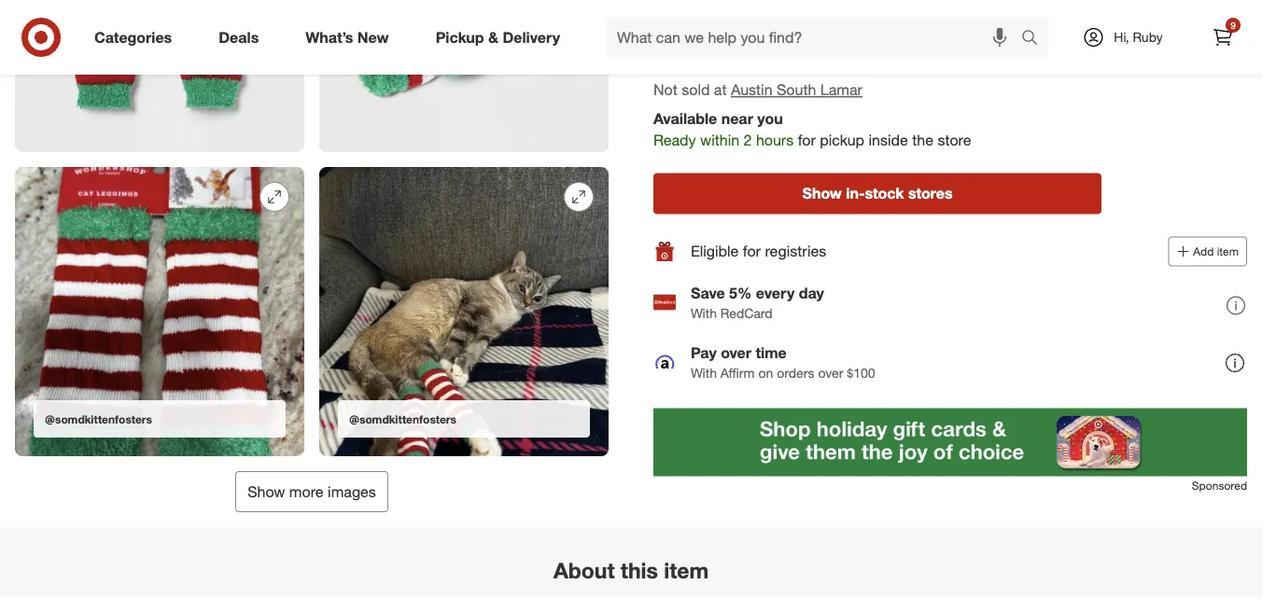 Task type: vqa. For each thing, say whether or not it's contained in the screenshot.
'4' inside the 4 link
no



Task type: describe. For each thing, give the bounding box(es) containing it.
not left sold
[[653, 81, 678, 99]]

available near you ready within 2 hours for pickup inside the store
[[653, 110, 971, 149]]

@somdkittenfosters for photo from @somdkittenfosters, 5 of 10
[[349, 412, 456, 426]]

ruby
[[1133, 29, 1163, 45]]

hi, ruby
[[1114, 29, 1163, 45]]

photo from @somdkittenfosters, 5 of 10 image
[[319, 167, 609, 457]]

not sold at austin south lamar
[[653, 81, 862, 99]]

every
[[756, 284, 795, 302]]

on
[[758, 365, 773, 382]]

images
[[328, 483, 376, 501]]

this
[[621, 557, 658, 583]]

pickup not available
[[666, 14, 730, 49]]

you
[[757, 110, 783, 128]]

add item
[[1193, 245, 1239, 259]]

store
[[938, 131, 971, 149]]

What can we help you find? suggestions appear below search field
[[606, 17, 1026, 58]]

the
[[912, 131, 934, 149]]

$100
[[847, 365, 875, 382]]

save 5% every day with redcard
[[691, 284, 824, 322]]

&
[[488, 28, 498, 46]]

eligible for registries
[[691, 242, 826, 261]]

stock
[[865, 185, 904, 203]]

with inside pay over time with affirm on orders over $100
[[691, 365, 717, 382]]

photo from @somdkittenfosters, 4 of 10 image
[[15, 167, 304, 457]]

@somdkittenfosters for photo from @somdkittenfosters, 4 of 10
[[45, 412, 152, 426]]

hours
[[756, 131, 794, 149]]

orders
[[777, 365, 815, 382]]

hi,
[[1114, 29, 1129, 45]]

item inside button
[[1217, 245, 1239, 259]]

day
[[799, 284, 824, 302]]

inside
[[869, 131, 908, 149]]

pickup
[[820, 131, 865, 149]]

save
[[691, 284, 725, 302]]

austin
[[731, 81, 773, 99]]

9 link
[[1202, 17, 1243, 58]]

south
[[777, 81, 816, 99]]

pay over time with affirm on orders over $100
[[691, 344, 875, 382]]

available for shipping
[[991, 36, 1035, 50]]

pickup & delivery
[[436, 28, 560, 46]]

stores
[[908, 185, 953, 203]]

more
[[289, 483, 324, 501]]

show for show more images
[[248, 483, 285, 501]]

add item button
[[1168, 237, 1247, 267]]

deals link
[[203, 17, 282, 58]]

pickup & delivery link
[[420, 17, 584, 58]]

for inside available near you ready within 2 hours for pickup inside the store
[[798, 131, 816, 149]]

redcard
[[721, 306, 773, 322]]

pickup for not
[[666, 14, 714, 32]]

gingerbread playhouse cat leggings - wondershop&#8482;, 2 of 10 image
[[15, 0, 304, 152]]

registries
[[765, 242, 826, 261]]

1 horizontal spatial over
[[818, 365, 843, 382]]



Task type: locate. For each thing, give the bounding box(es) containing it.
available for delivery
[[840, 36, 883, 50]]

over
[[721, 344, 752, 362], [818, 365, 843, 382]]

show in-stock stores button
[[653, 173, 1102, 214]]

image gallery element
[[15, 0, 609, 513]]

not
[[666, 35, 684, 49], [818, 36, 836, 50], [970, 36, 988, 50], [653, 81, 678, 99]]

deals
[[219, 28, 259, 46]]

1 horizontal spatial available
[[840, 36, 883, 50]]

0 vertical spatial with
[[691, 306, 717, 322]]

1 with from the top
[[691, 306, 717, 322]]

available
[[687, 35, 730, 49], [840, 36, 883, 50], [991, 36, 1035, 50]]

not inside pickup not available
[[666, 35, 684, 49]]

available for pickup
[[687, 35, 730, 49]]

with inside save 5% every day with redcard
[[691, 306, 717, 322]]

5%
[[729, 284, 752, 302]]

1 @somdkittenfosters from the left
[[45, 412, 152, 426]]

1 horizontal spatial delivery
[[818, 15, 876, 33]]

0 horizontal spatial for
[[743, 242, 761, 261]]

not for shipping
[[970, 36, 988, 50]]

new
[[357, 28, 389, 46]]

available inside 'delivery not available'
[[840, 36, 883, 50]]

delivery not available
[[818, 15, 883, 50]]

0 horizontal spatial @somdkittenfosters
[[45, 412, 152, 426]]

show for show in-stock stores
[[802, 185, 842, 203]]

@somdkittenfosters
[[45, 412, 152, 426], [349, 412, 456, 426]]

not for pickup
[[666, 35, 684, 49]]

available
[[653, 110, 717, 128]]

what's new
[[306, 28, 389, 46]]

show inside button
[[802, 185, 842, 203]]

2 with from the top
[[691, 365, 717, 382]]

time
[[756, 344, 787, 362]]

what's new link
[[290, 17, 412, 58]]

not inside shipping not available
[[970, 36, 988, 50]]

for right eligible
[[743, 242, 761, 261]]

pickup inside pickup not available
[[666, 14, 714, 32]]

2
[[744, 131, 752, 149]]

0 vertical spatial over
[[721, 344, 752, 362]]

item right add
[[1217, 245, 1239, 259]]

not for delivery
[[818, 36, 836, 50]]

pickup for &
[[436, 28, 484, 46]]

austin south lamar button
[[731, 79, 862, 101]]

show more images
[[248, 483, 376, 501]]

show left 'more' on the bottom of page
[[248, 483, 285, 501]]

with down "save"
[[691, 306, 717, 322]]

shipping
[[970, 15, 1033, 33]]

lamar
[[820, 81, 862, 99]]

1 vertical spatial over
[[818, 365, 843, 382]]

0 vertical spatial show
[[802, 185, 842, 203]]

categories link
[[78, 17, 195, 58]]

0 horizontal spatial delivery
[[503, 28, 560, 46]]

delivery up lamar
[[818, 15, 876, 33]]

not inside 'delivery not available'
[[818, 36, 836, 50]]

about
[[553, 557, 615, 583]]

delivery
[[818, 15, 876, 33], [503, 28, 560, 46]]

0 horizontal spatial item
[[664, 557, 709, 583]]

not up lamar
[[818, 36, 836, 50]]

affirm
[[721, 365, 755, 382]]

0 horizontal spatial over
[[721, 344, 752, 362]]

add
[[1193, 245, 1214, 259]]

show more images button
[[235, 471, 388, 513]]

1 horizontal spatial @somdkittenfosters
[[349, 412, 456, 426]]

over up 'affirm'
[[721, 344, 752, 362]]

in-
[[846, 185, 865, 203]]

2 horizontal spatial available
[[991, 36, 1035, 50]]

1 vertical spatial show
[[248, 483, 285, 501]]

1 horizontal spatial pickup
[[666, 14, 714, 32]]

0 vertical spatial item
[[1217, 245, 1239, 259]]

delivery right & on the left of the page
[[503, 28, 560, 46]]

pickup up sold
[[666, 14, 714, 32]]

1 vertical spatial for
[[743, 242, 761, 261]]

pickup left & on the left of the page
[[436, 28, 484, 46]]

pickup
[[666, 14, 714, 32], [436, 28, 484, 46]]

available up lamar
[[840, 36, 883, 50]]

show left in-
[[802, 185, 842, 203]]

search
[[1013, 30, 1058, 48]]

near
[[721, 110, 753, 128]]

9
[[1231, 19, 1236, 31]]

with down pay
[[691, 365, 717, 382]]

delivery inside 'delivery not available'
[[818, 15, 876, 33]]

1 horizontal spatial for
[[798, 131, 816, 149]]

0 horizontal spatial show
[[248, 483, 285, 501]]

categories
[[94, 28, 172, 46]]

available up 'at'
[[687, 35, 730, 49]]

pay
[[691, 344, 717, 362]]

available inside shipping not available
[[991, 36, 1035, 50]]

show inside button
[[248, 483, 285, 501]]

sponsored
[[1192, 479, 1247, 493]]

within
[[700, 131, 739, 149]]

about this item
[[553, 557, 709, 583]]

show
[[802, 185, 842, 203], [248, 483, 285, 501]]

not up sold
[[666, 35, 684, 49]]

1 horizontal spatial item
[[1217, 245, 1239, 259]]

over left $100
[[818, 365, 843, 382]]

available inside pickup not available
[[687, 35, 730, 49]]

sold
[[682, 81, 710, 99]]

not down shipping
[[970, 36, 988, 50]]

1 vertical spatial item
[[664, 557, 709, 583]]

2 @somdkittenfosters from the left
[[349, 412, 456, 426]]

with
[[691, 306, 717, 322], [691, 365, 717, 382]]

0 horizontal spatial pickup
[[436, 28, 484, 46]]

at
[[714, 81, 727, 99]]

advertisement region
[[653, 409, 1247, 477]]

eligible
[[691, 242, 739, 261]]

item right this
[[664, 557, 709, 583]]

0 vertical spatial for
[[798, 131, 816, 149]]

search button
[[1013, 17, 1058, 62]]

for
[[798, 131, 816, 149], [743, 242, 761, 261]]

for right hours
[[798, 131, 816, 149]]

what's
[[306, 28, 353, 46]]

1 horizontal spatial show
[[802, 185, 842, 203]]

gingerbread playhouse cat leggings - wondershop&#8482;, 3 of 10 image
[[319, 0, 609, 152]]

0 horizontal spatial available
[[687, 35, 730, 49]]

1 vertical spatial with
[[691, 365, 717, 382]]

ready
[[653, 131, 696, 149]]

show in-stock stores
[[802, 185, 953, 203]]

available down shipping
[[991, 36, 1035, 50]]

shipping not available
[[970, 15, 1035, 50]]

item
[[1217, 245, 1239, 259], [664, 557, 709, 583]]



